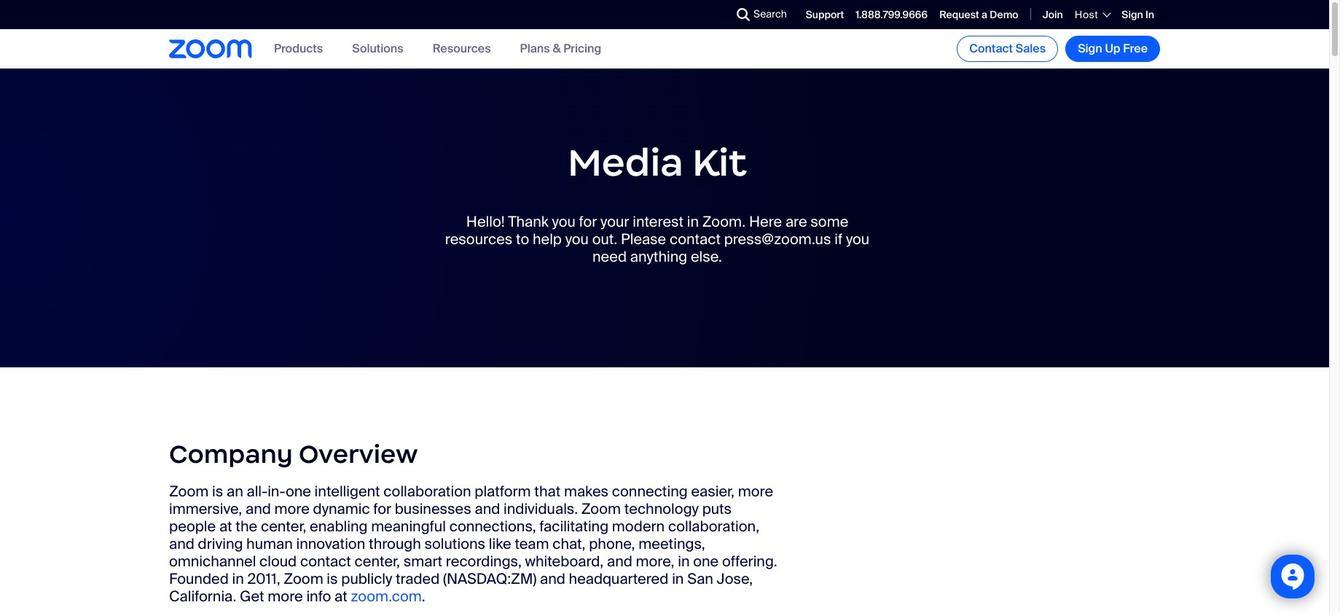 Task type: vqa. For each thing, say whether or not it's contained in the screenshot.
vendor to the right
no



Task type: locate. For each thing, give the bounding box(es) containing it.
0 horizontal spatial sign
[[1078, 41, 1103, 56]]

is left publicly
[[327, 569, 338, 588]]

and
[[246, 499, 271, 518], [475, 499, 500, 518], [169, 534, 195, 553], [607, 552, 633, 571], [540, 569, 566, 588]]

0 vertical spatial at
[[219, 517, 232, 536]]

0 horizontal spatial is
[[212, 482, 223, 501]]

0 vertical spatial contact
[[670, 229, 721, 248]]

press@zoom.us
[[724, 229, 831, 248]]

center, up the cloud
[[261, 517, 306, 536]]

1 horizontal spatial sign
[[1122, 8, 1144, 21]]

and left more,
[[607, 552, 633, 571]]

immersive,
[[169, 499, 242, 518]]

jose,
[[717, 569, 753, 588]]

support link
[[806, 8, 844, 21]]

1.888.799.9666 link
[[856, 8, 928, 21]]

in inside hello! thank you for your interest in zoom. here are some resources to help you out. please contact
[[687, 212, 699, 231]]

please
[[621, 229, 666, 248]]

collaboration,
[[668, 517, 760, 536]]

for up through
[[373, 499, 392, 518]]

makes
[[564, 482, 609, 501]]

1 horizontal spatial is
[[327, 569, 338, 588]]

0 horizontal spatial one
[[286, 482, 311, 501]]

you right thank
[[552, 212, 576, 231]]

human
[[246, 534, 293, 553]]

zoom.com link
[[351, 587, 422, 606]]

1 horizontal spatial for
[[579, 212, 597, 231]]

in
[[1146, 8, 1155, 21]]

for
[[579, 212, 597, 231], [373, 499, 392, 518]]

0 vertical spatial one
[[286, 482, 311, 501]]

individuals.
[[504, 499, 578, 518]]

zoom is an all-in-one intelligent collaboration platform that makes connecting easier, more immersive, and more dynamic for businesses and individuals. zoom technology puts people at the center, enabling meaningful connections, facilitating modern collaboration, and driving human innovation through solutions like team chat, phone, meetings, omnichannel cloud contact center, smart recordings, whiteboard, and more, in one offering. founded in 2011, zoom is publicly traded (nasdaq:zm) and headquartered in san jose, california. get more info at
[[169, 482, 778, 606]]

1 horizontal spatial contact
[[670, 229, 721, 248]]

like
[[489, 534, 512, 553]]

at left the
[[219, 517, 232, 536]]

meaningful
[[371, 517, 446, 536]]

0 horizontal spatial contact
[[300, 552, 351, 571]]

if
[[835, 229, 843, 248]]

zoom right 2011,
[[284, 569, 323, 588]]

driving
[[198, 534, 243, 553]]

and right an at the bottom of page
[[246, 499, 271, 518]]

all-
[[247, 482, 268, 501]]

sign for sign up free
[[1078, 41, 1103, 56]]

else.
[[691, 247, 722, 266]]

and left driving
[[169, 534, 195, 553]]

host
[[1075, 8, 1099, 21]]

one
[[286, 482, 311, 501], [693, 552, 719, 571]]

publicly
[[341, 569, 392, 588]]

1 vertical spatial for
[[373, 499, 392, 518]]

for inside hello! thank you for your interest in zoom. here are some resources to help you out. please contact
[[579, 212, 597, 231]]

one down company overview on the bottom left of the page
[[286, 482, 311, 501]]

innovation
[[296, 534, 365, 553]]

your
[[601, 212, 629, 231]]

search
[[754, 7, 787, 20]]

one down collaboration,
[[693, 552, 719, 571]]

1 vertical spatial contact
[[300, 552, 351, 571]]

zoom up phone,
[[582, 499, 621, 518]]

center, up zoom.com
[[355, 552, 400, 571]]

phone,
[[589, 534, 635, 553]]

traded
[[396, 569, 440, 588]]

free
[[1124, 41, 1148, 56]]

zoom up people
[[169, 482, 209, 501]]

1 vertical spatial sign
[[1078, 41, 1103, 56]]

demo
[[990, 8, 1019, 21]]

connecting
[[612, 482, 688, 501]]

request a demo
[[940, 8, 1019, 21]]

hello!
[[466, 212, 505, 231]]

0 vertical spatial for
[[579, 212, 597, 231]]

cloud
[[260, 552, 297, 571]]

and down 'chat,'
[[540, 569, 566, 588]]

up
[[1105, 41, 1121, 56]]

products
[[274, 41, 323, 56]]

search image
[[737, 8, 750, 21], [737, 8, 750, 21]]

here
[[749, 212, 782, 231]]

in left 2011,
[[232, 569, 244, 588]]

you inside "if you need anything else."
[[846, 229, 870, 248]]

1 horizontal spatial one
[[693, 552, 719, 571]]

media kit main content
[[0, 69, 1330, 613]]

sign in
[[1122, 8, 1155, 21]]

some
[[811, 212, 849, 231]]

1 vertical spatial center,
[[355, 552, 400, 571]]

media kit
[[568, 139, 747, 186]]

you right if
[[846, 229, 870, 248]]

meetings,
[[639, 534, 705, 553]]

and up like
[[475, 499, 500, 518]]

platform
[[475, 482, 531, 501]]

people
[[169, 517, 216, 536]]

plans & pricing link
[[520, 41, 602, 56]]

you left out. on the left top of the page
[[565, 229, 589, 248]]

1.888.799.9666
[[856, 8, 928, 21]]

request a demo link
[[940, 8, 1019, 21]]

0 vertical spatial sign
[[1122, 8, 1144, 21]]

resources button
[[433, 41, 491, 56]]

collaboration
[[384, 482, 471, 501]]

contact sales
[[970, 41, 1046, 56]]

through
[[369, 534, 421, 553]]

0 horizontal spatial for
[[373, 499, 392, 518]]

0 vertical spatial is
[[212, 482, 223, 501]]

in
[[687, 212, 699, 231], [678, 552, 690, 571], [232, 569, 244, 588], [672, 569, 684, 588]]

sign left up at the right of the page
[[1078, 41, 1103, 56]]

recordings,
[[446, 552, 522, 571]]

sign
[[1122, 8, 1144, 21], [1078, 41, 1103, 56]]

in left zoom.
[[687, 212, 699, 231]]

connections,
[[450, 517, 536, 536]]

contact sales link
[[957, 36, 1059, 62]]

None search field
[[684, 3, 741, 26]]

products button
[[274, 41, 323, 56]]

at right the info
[[335, 587, 348, 606]]

1 vertical spatial one
[[693, 552, 719, 571]]

is left an at the bottom of page
[[212, 482, 223, 501]]

1 horizontal spatial zoom
[[284, 569, 323, 588]]

zoom.com
[[351, 587, 422, 606]]

0 horizontal spatial center,
[[261, 517, 306, 536]]

need
[[593, 247, 627, 266]]

1 vertical spatial is
[[327, 569, 338, 588]]

1 horizontal spatial at
[[335, 587, 348, 606]]

in right more,
[[678, 552, 690, 571]]

1 vertical spatial at
[[335, 587, 348, 606]]

headquartered
[[569, 569, 669, 588]]

interest
[[633, 212, 684, 231]]

sign left the in
[[1122, 8, 1144, 21]]

for left your
[[579, 212, 597, 231]]

solutions
[[425, 534, 486, 553]]

at
[[219, 517, 232, 536], [335, 587, 348, 606]]

0 vertical spatial center,
[[261, 517, 306, 536]]

anything
[[630, 247, 688, 266]]

solutions button
[[352, 41, 404, 56]]



Task type: describe. For each thing, give the bounding box(es) containing it.
offering.
[[722, 552, 778, 571]]

overview
[[299, 438, 418, 470]]

company
[[169, 438, 293, 470]]

intelligent
[[315, 482, 380, 501]]

support
[[806, 8, 844, 21]]

modern
[[612, 517, 665, 536]]

kit
[[693, 139, 747, 186]]

plans & pricing
[[520, 41, 602, 56]]

company overview
[[169, 438, 418, 470]]

sign in link
[[1122, 8, 1155, 21]]

san
[[688, 569, 714, 588]]

are
[[786, 212, 807, 231]]

resources
[[433, 41, 491, 56]]

if you need anything else.
[[593, 229, 870, 266]]

enabling
[[310, 517, 368, 536]]

more right get
[[268, 587, 303, 606]]

for inside zoom is an all-in-one intelligent collaboration platform that makes connecting easier, more immersive, and more dynamic for businesses and individuals. zoom technology puts people at the center, enabling meaningful connections, facilitating modern collaboration, and driving human innovation through solutions like team chat, phone, meetings, omnichannel cloud contact center, smart recordings, whiteboard, and more, in one offering. founded in 2011, zoom is publicly traded (nasdaq:zm) and headquartered in san jose, california. get more info at
[[373, 499, 392, 518]]

0 horizontal spatial zoom
[[169, 482, 209, 501]]

join link
[[1043, 8, 1064, 21]]

whiteboard,
[[525, 552, 604, 571]]

thank
[[508, 212, 549, 231]]

(nasdaq:zm)
[[443, 569, 537, 588]]

zoom logo image
[[169, 40, 252, 58]]

technology
[[625, 499, 699, 518]]

sign up free
[[1078, 41, 1148, 56]]

sign up free link
[[1066, 36, 1161, 62]]

hello! thank you for your interest in zoom. here are some resources to help you out. please contact
[[445, 212, 849, 248]]

more,
[[636, 552, 675, 571]]

&
[[553, 41, 561, 56]]

contact inside zoom is an all-in-one intelligent collaboration platform that makes connecting easier, more immersive, and more dynamic for businesses and individuals. zoom technology puts people at the center, enabling meaningful connections, facilitating modern collaboration, and driving human innovation through solutions like team chat, phone, meetings, omnichannel cloud contact center, smart recordings, whiteboard, and more, in one offering. founded in 2011, zoom is publicly traded (nasdaq:zm) and headquartered in san jose, california. get more info at
[[300, 552, 351, 571]]

info
[[306, 587, 331, 606]]

a
[[982, 8, 988, 21]]

more right puts
[[738, 482, 774, 501]]

zoom.com .
[[351, 587, 426, 606]]

dynamic
[[313, 499, 370, 518]]

.
[[422, 587, 426, 606]]

sign for sign in
[[1122, 8, 1144, 21]]

chat,
[[553, 534, 586, 553]]

2 horizontal spatial zoom
[[582, 499, 621, 518]]

california.
[[169, 587, 236, 606]]

puts
[[703, 499, 732, 518]]

in-
[[268, 482, 286, 501]]

request
[[940, 8, 980, 21]]

that
[[535, 482, 561, 501]]

the
[[236, 517, 257, 536]]

facilitating
[[540, 517, 609, 536]]

resources
[[445, 229, 513, 248]]

omnichannel
[[169, 552, 256, 571]]

media
[[568, 139, 684, 186]]

businesses
[[395, 499, 471, 518]]

team
[[515, 534, 549, 553]]

help
[[533, 229, 562, 248]]

solutions
[[352, 41, 404, 56]]

2011,
[[248, 569, 280, 588]]

get
[[240, 587, 264, 606]]

0 horizontal spatial at
[[219, 517, 232, 536]]

founded
[[169, 569, 229, 588]]

in left san
[[672, 569, 684, 588]]

plans
[[520, 41, 550, 56]]

pricing
[[564, 41, 602, 56]]

to
[[516, 229, 529, 248]]

more right all-
[[274, 499, 310, 518]]

1 horizontal spatial center,
[[355, 552, 400, 571]]

easier,
[[691, 482, 735, 501]]

host button
[[1075, 8, 1111, 21]]

contact
[[970, 41, 1013, 56]]

out.
[[592, 229, 618, 248]]

sales
[[1016, 41, 1046, 56]]

contact inside hello! thank you for your interest in zoom. here are some resources to help you out. please contact
[[670, 229, 721, 248]]

join
[[1043, 8, 1064, 21]]

press@zoom.us link
[[724, 229, 831, 248]]



